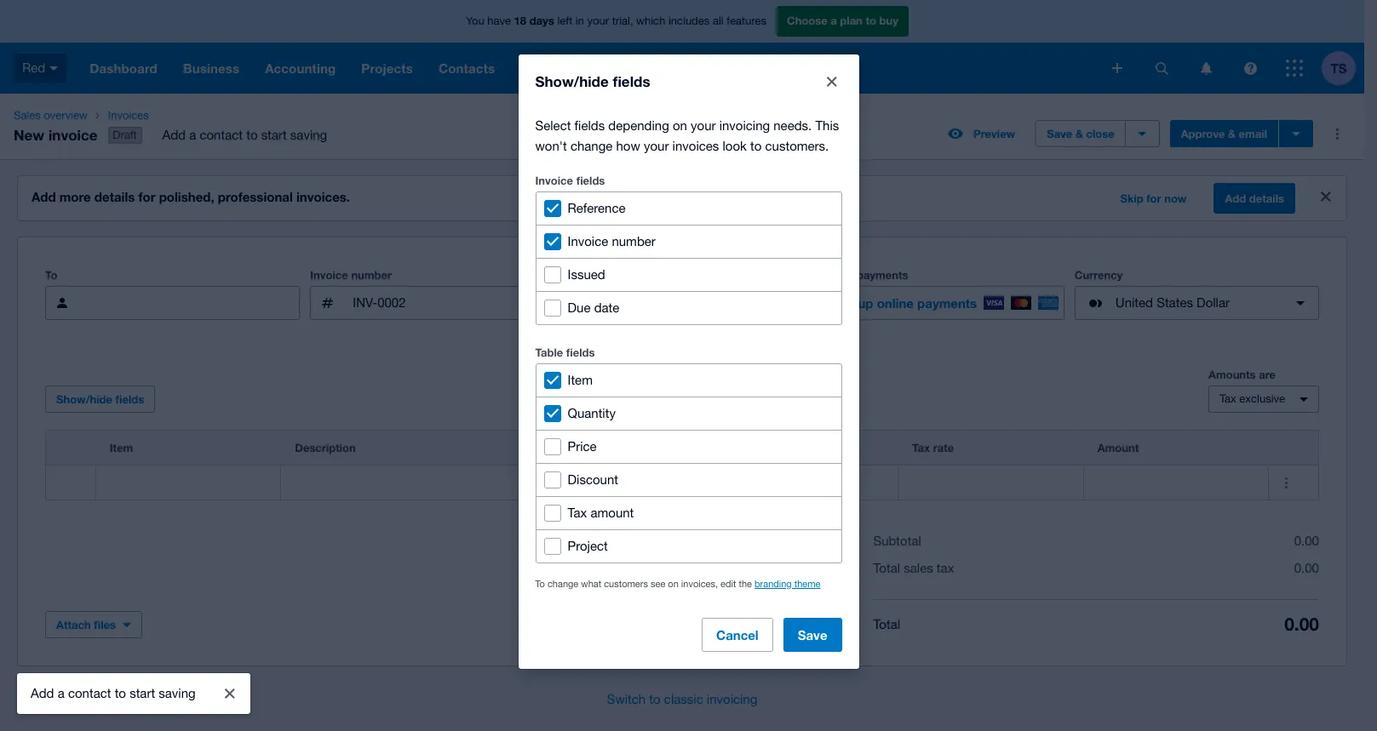 Task type: vqa. For each thing, say whether or not it's contained in the screenshot.
Tax associated with Tax amount
yes



Task type: locate. For each thing, give the bounding box(es) containing it.
on inside 'select fields depending on your invoicing needs.  this won't change how your invoices look to customers.'
[[673, 118, 687, 132]]

sales
[[904, 561, 933, 576]]

1 horizontal spatial for
[[1147, 192, 1162, 205]]

1 horizontal spatial a
[[189, 128, 196, 142]]

1 vertical spatial add a contact to start saving
[[31, 687, 196, 701]]

item
[[568, 373, 593, 387], [110, 441, 133, 455]]

depending
[[608, 118, 669, 132]]

2 vertical spatial invoice
[[310, 268, 348, 282]]

more
[[59, 189, 91, 205]]

payments up 'online'
[[857, 268, 909, 282]]

edit
[[721, 579, 736, 589]]

invoice inside group
[[568, 234, 608, 248]]

reference up the due date
[[565, 268, 619, 282]]

1 vertical spatial show/hide fields
[[56, 393, 144, 406]]

1 horizontal spatial show/hide fields
[[535, 72, 650, 90]]

svg image
[[1286, 60, 1303, 77], [1112, 63, 1123, 73], [50, 66, 58, 70]]

2 horizontal spatial a
[[831, 14, 837, 27]]

2 vertical spatial 0.00
[[1285, 614, 1319, 636]]

ts button
[[1322, 43, 1365, 94]]

2 horizontal spatial tax
[[1220, 393, 1237, 406]]

1 horizontal spatial close image
[[815, 64, 849, 98]]

invoices,
[[681, 579, 718, 589]]

your right the 'in'
[[587, 15, 609, 27]]

tax inside table fields group
[[568, 506, 587, 520]]

0 horizontal spatial svg image
[[50, 66, 58, 70]]

details inside 'button'
[[1249, 192, 1285, 205]]

approve & email
[[1181, 127, 1268, 141]]

to right look
[[750, 138, 762, 153]]

0 horizontal spatial invoice number
[[310, 268, 392, 282]]

invoicing inside 'select fields depending on your invoicing needs.  this won't change how your invoices look to customers.'
[[719, 118, 770, 132]]

quantity
[[568, 406, 616, 420]]

a down invoices link
[[189, 128, 196, 142]]

1 vertical spatial 0.00
[[1295, 561, 1319, 576]]

Quantity field
[[614, 467, 713, 499]]

1 horizontal spatial item
[[568, 373, 593, 387]]

approve
[[1181, 127, 1225, 141]]

close image
[[815, 64, 849, 98], [213, 677, 247, 711]]

invoice down won't
[[535, 173, 573, 187]]

1 vertical spatial number
[[351, 268, 392, 282]]

3 svg image from the left
[[1244, 62, 1257, 75]]

payments right 'online'
[[918, 296, 977, 311]]

select
[[535, 118, 571, 132]]

draft
[[113, 129, 137, 142]]

1 horizontal spatial payments
[[918, 296, 977, 311]]

skip
[[1121, 192, 1144, 205]]

on up invoices
[[673, 118, 687, 132]]

show/hide
[[535, 72, 609, 90], [56, 393, 112, 406]]

1 horizontal spatial tax
[[912, 441, 930, 455]]

1 vertical spatial to
[[535, 579, 545, 589]]

tax down amounts
[[1220, 393, 1237, 406]]

1 total from the top
[[873, 561, 900, 576]]

1 vertical spatial saving
[[159, 687, 196, 701]]

total down subtotal
[[873, 561, 900, 576]]

0 horizontal spatial item
[[110, 441, 133, 455]]

online
[[820, 268, 854, 282]]

change
[[571, 138, 613, 153], [548, 579, 579, 589]]

invoices.
[[296, 189, 350, 205]]

contact element
[[45, 286, 300, 320]]

& inside save & close button
[[1076, 127, 1083, 141]]

tax up the project
[[568, 506, 587, 520]]

2 vertical spatial tax
[[568, 506, 587, 520]]

1 horizontal spatial number
[[612, 234, 656, 248]]

invoicing right classic
[[707, 693, 758, 707]]

1 vertical spatial payments
[[918, 296, 977, 311]]

invoice
[[535, 173, 573, 187], [568, 234, 608, 248], [310, 268, 348, 282]]

branding
[[755, 579, 792, 589]]

2 horizontal spatial your
[[691, 118, 716, 132]]

show/hide fields button
[[45, 386, 155, 413]]

change left how
[[571, 138, 613, 153]]

united
[[1116, 296, 1153, 310]]

add a contact to start saving down files
[[31, 687, 196, 701]]

1 & from the left
[[1076, 127, 1083, 141]]

item inside 'invoice line item list' 'element'
[[110, 441, 133, 455]]

0 vertical spatial change
[[571, 138, 613, 153]]

preview button
[[938, 120, 1026, 147]]

to change what customers see on invoices, edit the branding theme
[[535, 579, 821, 589]]

0 vertical spatial your
[[587, 15, 609, 27]]

1 vertical spatial save
[[798, 627, 828, 643]]

reference
[[568, 201, 626, 215], [565, 268, 619, 282]]

1 vertical spatial change
[[548, 579, 579, 589]]

invoice up issued
[[568, 234, 608, 248]]

invoice fields group
[[535, 191, 842, 325]]

table fields group
[[535, 363, 842, 563]]

cancel button
[[702, 618, 773, 652]]

0 horizontal spatial number
[[351, 268, 392, 282]]

2 total from the top
[[873, 617, 900, 632]]

the
[[739, 579, 752, 589]]

show/hide inside show/hide fields button
[[56, 393, 112, 406]]

details down email
[[1249, 192, 1285, 205]]

save down theme
[[798, 627, 828, 643]]

on
[[673, 118, 687, 132], [668, 579, 679, 589]]

svg image right red
[[50, 66, 58, 70]]

look
[[723, 138, 747, 153]]

0 horizontal spatial show/hide fields
[[56, 393, 144, 406]]

start down attach files popup button
[[130, 687, 155, 701]]

switch to classic invoicing button
[[593, 683, 771, 717]]

total for total sales tax
[[873, 561, 900, 576]]

contact inside "status"
[[68, 687, 111, 701]]

0 vertical spatial number
[[612, 234, 656, 248]]

1 horizontal spatial invoice number
[[568, 234, 656, 248]]

dollar
[[1197, 296, 1230, 310]]

all
[[713, 15, 724, 27]]

0 vertical spatial 0.00
[[1295, 534, 1319, 549]]

to inside show/hide fields dialog
[[535, 579, 545, 589]]

invoicing
[[719, 118, 770, 132], [707, 693, 758, 707]]

2 svg image from the left
[[1201, 62, 1212, 75]]

on right the see
[[668, 579, 679, 589]]

1 vertical spatial invoice
[[568, 234, 608, 248]]

&
[[1076, 127, 1083, 141], [1228, 127, 1236, 141]]

0 vertical spatial item
[[568, 373, 593, 387]]

a down attach
[[58, 687, 65, 701]]

1 vertical spatial contact
[[68, 687, 111, 701]]

branding theme link
[[755, 579, 821, 589]]

0 vertical spatial invoicing
[[719, 118, 770, 132]]

switch
[[607, 693, 646, 707]]

show/hide fields inside button
[[56, 393, 144, 406]]

0 vertical spatial on
[[673, 118, 687, 132]]

united states dollar
[[1116, 296, 1230, 310]]

amounts
[[1209, 368, 1256, 382]]

0 horizontal spatial show/hide
[[56, 393, 112, 406]]

0 horizontal spatial save
[[798, 627, 828, 643]]

number up invoice number element
[[351, 268, 392, 282]]

svg image left ts
[[1286, 60, 1303, 77]]

item down show/hide fields button
[[110, 441, 133, 455]]

0 vertical spatial contact
[[200, 128, 243, 142]]

tax
[[1220, 393, 1237, 406], [912, 441, 930, 455], [568, 506, 587, 520]]

skip for now
[[1121, 192, 1187, 205]]

2 horizontal spatial svg image
[[1244, 62, 1257, 75]]

contact
[[200, 128, 243, 142], [68, 687, 111, 701]]

show/hide fields
[[535, 72, 650, 90], [56, 393, 144, 406]]

invoices link
[[101, 107, 341, 124]]

0 vertical spatial invoice
[[535, 173, 573, 187]]

to right switch
[[649, 693, 661, 707]]

0 vertical spatial close image
[[815, 64, 849, 98]]

& left close
[[1076, 127, 1083, 141]]

0 horizontal spatial your
[[587, 15, 609, 27]]

1 horizontal spatial your
[[644, 138, 669, 153]]

2 vertical spatial a
[[58, 687, 65, 701]]

0 horizontal spatial saving
[[159, 687, 196, 701]]

saving
[[290, 128, 327, 142], [159, 687, 196, 701]]

0 vertical spatial reference
[[568, 201, 626, 215]]

add details button
[[1214, 183, 1296, 214]]

2 horizontal spatial svg image
[[1286, 60, 1303, 77]]

0 horizontal spatial to
[[45, 268, 57, 282]]

item down table fields
[[568, 373, 593, 387]]

0 vertical spatial invoice number
[[568, 234, 656, 248]]

a left plan
[[831, 14, 837, 27]]

1 horizontal spatial save
[[1047, 127, 1073, 141]]

0 horizontal spatial close image
[[213, 677, 247, 711]]

0 horizontal spatial a
[[58, 687, 65, 701]]

1 vertical spatial total
[[873, 617, 900, 632]]

1 horizontal spatial contact
[[200, 128, 243, 142]]

svg image up close
[[1112, 63, 1123, 73]]

invoice number down invoices. on the top of the page
[[310, 268, 392, 282]]

add a contact to start saving status
[[17, 674, 250, 715]]

0 vertical spatial payments
[[857, 268, 909, 282]]

your up invoices
[[691, 118, 716, 132]]

tax left rate
[[912, 441, 930, 455]]

1 horizontal spatial to
[[535, 579, 545, 589]]

0 vertical spatial to
[[45, 268, 57, 282]]

0 vertical spatial total
[[873, 561, 900, 576]]

description
[[295, 441, 356, 455]]

1 horizontal spatial svg image
[[1201, 62, 1212, 75]]

0 horizontal spatial for
[[138, 189, 155, 205]]

0 horizontal spatial start
[[130, 687, 155, 701]]

to for to change what customers see on invoices, edit the branding theme
[[535, 579, 545, 589]]

invoicing inside button
[[707, 693, 758, 707]]

your down depending
[[644, 138, 669, 153]]

1 vertical spatial tax
[[912, 441, 930, 455]]

this
[[816, 118, 839, 132]]

due
[[568, 300, 591, 315]]

invoice
[[48, 126, 98, 144]]

tax for tax amount
[[568, 506, 587, 520]]

0 vertical spatial show/hide
[[535, 72, 609, 90]]

contact down attach files
[[68, 687, 111, 701]]

tax inside 'invoice line item list' 'element'
[[912, 441, 930, 455]]

0 vertical spatial a
[[831, 14, 837, 27]]

0 vertical spatial tax
[[1220, 393, 1237, 406]]

1 vertical spatial close image
[[213, 677, 247, 711]]

reference down invoice fields
[[568, 201, 626, 215]]

to left buy
[[866, 14, 876, 27]]

1 vertical spatial item
[[110, 441, 133, 455]]

reference inside invoice fields group
[[568, 201, 626, 215]]

0 horizontal spatial contact
[[68, 687, 111, 701]]

save for save
[[798, 627, 828, 643]]

save left close
[[1047, 127, 1073, 141]]

svg image
[[1155, 62, 1168, 75], [1201, 62, 1212, 75], [1244, 62, 1257, 75]]

save inside show/hide fields dialog
[[798, 627, 828, 643]]

states
[[1157, 296, 1193, 310]]

total
[[873, 561, 900, 576], [873, 617, 900, 632]]

& for email
[[1228, 127, 1236, 141]]

0 horizontal spatial tax
[[568, 506, 587, 520]]

includes
[[669, 15, 710, 27]]

sales
[[14, 109, 41, 122]]

attach files
[[56, 619, 116, 632]]

are
[[1259, 368, 1276, 382]]

1 vertical spatial start
[[130, 687, 155, 701]]

18
[[514, 14, 526, 27]]

invoice number up issued
[[568, 234, 656, 248]]

1 vertical spatial show/hide
[[56, 393, 112, 406]]

for left polished,
[[138, 189, 155, 205]]

0 vertical spatial show/hide fields
[[535, 72, 650, 90]]

tax inside popup button
[[1220, 393, 1237, 406]]

invoice number inside invoice fields group
[[568, 234, 656, 248]]

& inside approve & email button
[[1228, 127, 1236, 141]]

number down add more details for polished, professional invoices. status
[[612, 234, 656, 248]]

Reference text field
[[606, 287, 809, 320]]

add a contact to start saving down invoices link
[[162, 128, 327, 142]]

left
[[557, 15, 573, 27]]

To text field
[[86, 287, 299, 320]]

invoice down invoices. on the top of the page
[[310, 268, 348, 282]]

red button
[[0, 43, 77, 94]]

set up online payments button
[[820, 286, 1065, 320]]

0 horizontal spatial svg image
[[1155, 62, 1168, 75]]

2 & from the left
[[1228, 127, 1236, 141]]

invoicing up look
[[719, 118, 770, 132]]

for left now
[[1147, 192, 1162, 205]]

contact down invoices link
[[200, 128, 243, 142]]

1 horizontal spatial start
[[261, 128, 287, 142]]

1 horizontal spatial saving
[[290, 128, 327, 142]]

change left what
[[548, 579, 579, 589]]

0 vertical spatial save
[[1047, 127, 1073, 141]]

start down invoices link
[[261, 128, 287, 142]]

tax
[[937, 561, 954, 576]]

details right more
[[94, 189, 135, 205]]

0 horizontal spatial &
[[1076, 127, 1083, 141]]

& left email
[[1228, 127, 1236, 141]]

your
[[587, 15, 609, 27], [691, 118, 716, 132], [644, 138, 669, 153]]

1 horizontal spatial &
[[1228, 127, 1236, 141]]

0 vertical spatial start
[[261, 128, 287, 142]]

total down total sales tax
[[873, 617, 900, 632]]

subtotal
[[873, 534, 922, 549]]

1 horizontal spatial show/hide
[[535, 72, 609, 90]]

add a contact to start saving
[[162, 128, 327, 142], [31, 687, 196, 701]]

to down files
[[115, 687, 126, 701]]

1 horizontal spatial details
[[1249, 192, 1285, 205]]

0 vertical spatial add a contact to start saving
[[162, 128, 327, 142]]

to down invoices link
[[246, 128, 258, 142]]

amount
[[1098, 441, 1139, 455]]

1 vertical spatial invoicing
[[707, 693, 758, 707]]

0 horizontal spatial payments
[[857, 268, 909, 282]]



Task type: describe. For each thing, give the bounding box(es) containing it.
to for to
[[45, 268, 57, 282]]

invoice for table fields
[[535, 173, 573, 187]]

svg image inside "red" popup button
[[50, 66, 58, 70]]

amount
[[591, 506, 634, 520]]

invoice for reference
[[310, 268, 348, 282]]

1 svg image from the left
[[1155, 62, 1168, 75]]

which
[[636, 15, 666, 27]]

fields inside button
[[115, 393, 144, 406]]

to inside 'select fields depending on your invoicing needs.  this won't change how your invoices look to customers.'
[[750, 138, 762, 153]]

new invoice
[[14, 126, 98, 144]]

show/hide fields inside dialog
[[535, 72, 650, 90]]

tax rate
[[912, 441, 954, 455]]

in
[[576, 15, 584, 27]]

overview
[[44, 109, 88, 122]]

rate
[[933, 441, 954, 455]]

currency
[[1075, 268, 1123, 282]]

add inside "status"
[[31, 687, 54, 701]]

fields inside 'select fields depending on your invoicing needs.  this won't change how your invoices look to customers.'
[[575, 118, 605, 132]]

table fields
[[535, 345, 595, 359]]

days
[[530, 14, 554, 27]]

united states dollar button
[[1075, 286, 1319, 320]]

discount
[[568, 472, 618, 487]]

1 vertical spatial a
[[189, 128, 196, 142]]

0.00 for total sales tax
[[1295, 561, 1319, 576]]

amounts are
[[1209, 368, 1276, 382]]

tax exclusive button
[[1209, 386, 1319, 413]]

new
[[14, 126, 44, 144]]

online payments
[[820, 268, 909, 282]]

ts
[[1331, 60, 1347, 75]]

needs.
[[774, 118, 812, 132]]

classic
[[664, 693, 703, 707]]

2 vertical spatial your
[[644, 138, 669, 153]]

invoices
[[673, 138, 719, 153]]

set up online payments
[[834, 296, 977, 311]]

show/hide fields dialog
[[518, 54, 859, 669]]

item inside table fields group
[[568, 373, 593, 387]]

invoices
[[108, 109, 149, 122]]

table
[[535, 345, 563, 359]]

switch to classic invoicing
[[607, 693, 758, 707]]

add details
[[1225, 192, 1285, 205]]

sales overview link
[[7, 107, 94, 124]]

preview
[[974, 127, 1016, 141]]

choose a plan to buy
[[787, 14, 899, 27]]

total sales tax
[[873, 561, 954, 576]]

tax for tax rate
[[912, 441, 930, 455]]

select fields depending on your invoicing needs.  this won't change how your invoices look to customers.
[[535, 118, 839, 153]]

attach
[[56, 619, 91, 632]]

price
[[568, 439, 597, 454]]

close image inside add a contact to start saving "status"
[[213, 677, 247, 711]]

see
[[651, 579, 666, 589]]

close image inside show/hide fields dialog
[[815, 64, 849, 98]]

invoice fields
[[535, 173, 605, 187]]

tax for tax exclusive
[[1220, 393, 1237, 406]]

up
[[858, 296, 874, 311]]

tax exclusive
[[1220, 393, 1285, 406]]

0.00 for subtotal
[[1295, 534, 1319, 549]]

to inside ts 'banner'
[[866, 14, 876, 27]]

1 vertical spatial reference
[[565, 268, 619, 282]]

your inside you have 18 days left in your trial, which includes all features
[[587, 15, 609, 27]]

save & close button
[[1036, 120, 1126, 147]]

& for close
[[1076, 127, 1083, 141]]

won't
[[535, 138, 567, 153]]

1 horizontal spatial svg image
[[1112, 63, 1123, 73]]

tax amount
[[568, 506, 634, 520]]

total for total
[[873, 617, 900, 632]]

to inside "status"
[[115, 687, 126, 701]]

customers
[[604, 579, 648, 589]]

sales overview
[[14, 109, 88, 122]]

invoice number element
[[310, 286, 555, 320]]

approve & email button
[[1170, 120, 1279, 147]]

a inside "status"
[[58, 687, 65, 701]]

date
[[594, 300, 620, 315]]

a inside ts 'banner'
[[831, 14, 837, 27]]

add a contact to start saving inside "status"
[[31, 687, 196, 701]]

you
[[466, 15, 484, 27]]

red
[[22, 60, 45, 75]]

save for save & close
[[1047, 127, 1073, 141]]

1 vertical spatial your
[[691, 118, 716, 132]]

you have 18 days left in your trial, which includes all features
[[466, 14, 767, 27]]

Invoice number text field
[[351, 287, 554, 320]]

choose
[[787, 14, 828, 27]]

add more details for polished, professional invoices. status
[[18, 176, 1347, 221]]

customers.
[[765, 138, 829, 153]]

plan
[[840, 14, 863, 27]]

0 vertical spatial saving
[[290, 128, 327, 142]]

show/hide inside show/hide fields dialog
[[535, 72, 609, 90]]

buy
[[880, 14, 899, 27]]

email
[[1239, 127, 1268, 141]]

payments inside set up online payments popup button
[[918, 296, 977, 311]]

features
[[727, 15, 767, 27]]

add more details for polished, professional invoices.
[[32, 189, 350, 205]]

project
[[568, 539, 608, 553]]

files
[[94, 619, 116, 632]]

close
[[1086, 127, 1115, 141]]

add inside 'button'
[[1225, 192, 1246, 205]]

skip for now button
[[1110, 185, 1197, 212]]

ts banner
[[0, 0, 1365, 94]]

0 horizontal spatial details
[[94, 189, 135, 205]]

Description text field
[[281, 467, 613, 499]]

for inside button
[[1147, 192, 1162, 205]]

number inside invoice fields group
[[612, 234, 656, 248]]

professional
[[218, 189, 293, 205]]

cancel
[[716, 627, 759, 643]]

Amount field
[[1084, 467, 1269, 499]]

due date
[[568, 300, 620, 315]]

online
[[877, 296, 914, 311]]

have
[[487, 15, 511, 27]]

to inside button
[[649, 693, 661, 707]]

invoice line item list element
[[45, 430, 1319, 501]]

attach files button
[[45, 612, 142, 639]]

save button
[[783, 618, 842, 652]]

how
[[616, 138, 640, 153]]

1 vertical spatial on
[[668, 579, 679, 589]]

issued
[[568, 267, 605, 282]]

theme
[[794, 579, 821, 589]]

saving inside add a contact to start saving "status"
[[159, 687, 196, 701]]

polished,
[[159, 189, 214, 205]]

start inside "status"
[[130, 687, 155, 701]]

save & close
[[1047, 127, 1115, 141]]

change inside 'select fields depending on your invoicing needs.  this won't change how your invoices look to customers.'
[[571, 138, 613, 153]]

1 vertical spatial invoice number
[[310, 268, 392, 282]]



